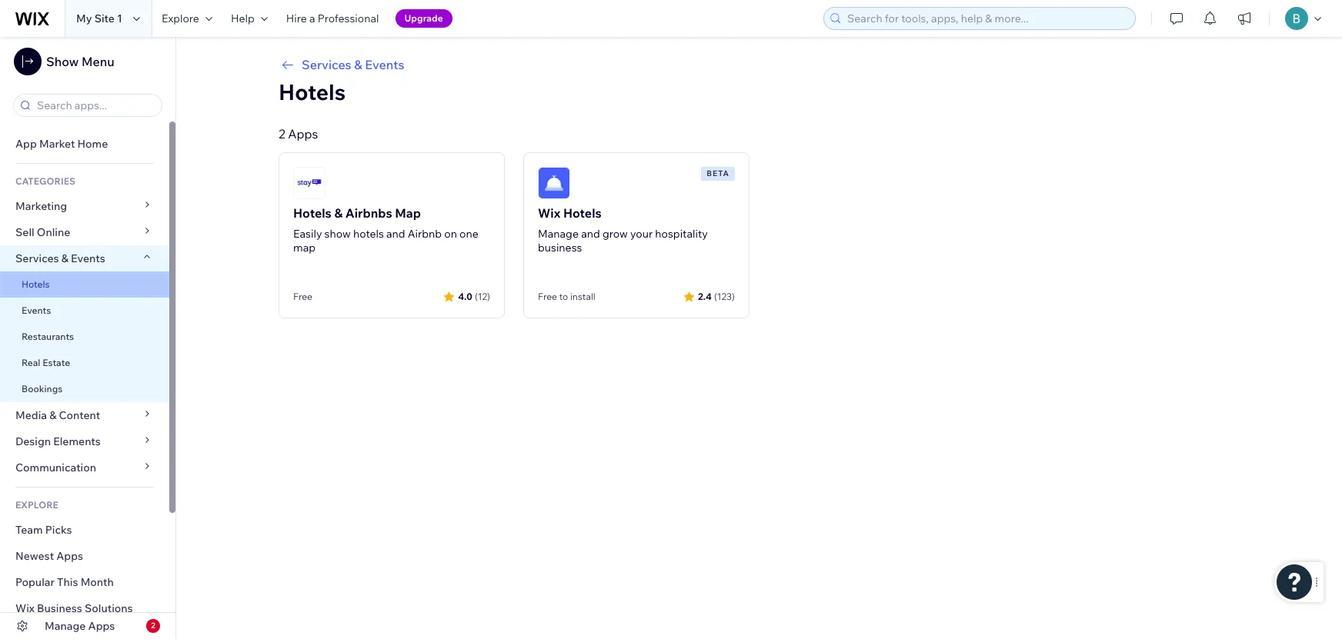 Task type: vqa. For each thing, say whether or not it's contained in the screenshot.
topmost Or
no



Task type: locate. For each thing, give the bounding box(es) containing it.
apps for newest apps
[[56, 550, 83, 564]]

elements
[[53, 435, 101, 449]]

1 horizontal spatial 2
[[279, 126, 285, 142]]

apps
[[288, 126, 318, 142], [56, 550, 83, 564], [88, 620, 115, 634]]

manage inside sidebar element
[[45, 620, 86, 634]]

0 vertical spatial apps
[[288, 126, 318, 142]]

and left grow
[[581, 227, 600, 241]]

1 horizontal spatial and
[[581, 227, 600, 241]]

1 vertical spatial services
[[15, 252, 59, 266]]

communication link
[[0, 455, 169, 481]]

wix inside wix hotels manage and grow your hospitality business
[[538, 206, 561, 221]]

free
[[293, 291, 313, 303], [538, 291, 558, 303]]

& inside hotels & airbnbs map easily show hotels and airbnb on one map
[[335, 206, 343, 221]]

1 vertical spatial manage
[[45, 620, 86, 634]]

design elements link
[[0, 429, 169, 455]]

media & content
[[15, 409, 100, 423]]

free for free
[[293, 291, 313, 303]]

wix inside sidebar element
[[15, 602, 35, 616]]

1 horizontal spatial free
[[538, 291, 558, 303]]

0 horizontal spatial manage
[[45, 620, 86, 634]]

wix business solutions link
[[0, 596, 169, 622]]

free to install
[[538, 291, 596, 303]]

0 horizontal spatial and
[[387, 227, 406, 241]]

categories
[[15, 176, 76, 187]]

1 vertical spatial apps
[[56, 550, 83, 564]]

4.0
[[458, 291, 473, 302]]

services down sell online
[[15, 252, 59, 266]]

1 vertical spatial wix
[[15, 602, 35, 616]]

hotels inside hotels & airbnbs map easily show hotels and airbnb on one map
[[293, 206, 332, 221]]

1 horizontal spatial apps
[[88, 620, 115, 634]]

0 horizontal spatial free
[[293, 291, 313, 303]]

sell online
[[15, 226, 70, 239]]

1 and from the left
[[387, 227, 406, 241]]

2 horizontal spatial events
[[365, 57, 405, 72]]

services down hire a professional
[[302, 57, 352, 72]]

popular this month
[[15, 576, 114, 590]]

1 horizontal spatial events
[[71, 252, 105, 266]]

wix down popular
[[15, 602, 35, 616]]

services & events link
[[279, 55, 1240, 74], [0, 246, 169, 272]]

real
[[22, 357, 40, 369]]

Search for tools, apps, help & more... field
[[843, 8, 1131, 29]]

newest apps link
[[0, 544, 169, 570]]

apps up this
[[56, 550, 83, 564]]

popular
[[15, 576, 55, 590]]

newest apps
[[15, 550, 83, 564]]

and
[[387, 227, 406, 241], [581, 227, 600, 241]]

communication
[[15, 461, 99, 475]]

show
[[325, 227, 351, 241]]

wix
[[538, 206, 561, 221], [15, 602, 35, 616]]

&
[[354, 57, 363, 72], [335, 206, 343, 221], [61, 252, 68, 266], [49, 409, 57, 423]]

and down map
[[387, 227, 406, 241]]

0 horizontal spatial apps
[[56, 550, 83, 564]]

app market home link
[[0, 131, 169, 157]]

2 horizontal spatial apps
[[288, 126, 318, 142]]

services & events
[[302, 57, 405, 72], [15, 252, 105, 266]]

2 apps
[[279, 126, 318, 142]]

2 vertical spatial apps
[[88, 620, 115, 634]]

hotels up easily at the top left of the page
[[293, 206, 332, 221]]

2 free from the left
[[538, 291, 558, 303]]

2 vertical spatial events
[[22, 305, 51, 316]]

hotels
[[353, 227, 384, 241]]

1 horizontal spatial wix
[[538, 206, 561, 221]]

events
[[365, 57, 405, 72], [71, 252, 105, 266], [22, 305, 51, 316]]

1
[[117, 12, 122, 25]]

1 vertical spatial services & events
[[15, 252, 105, 266]]

apps up hotels & airbnbs map logo
[[288, 126, 318, 142]]

media & content link
[[0, 403, 169, 429]]

site
[[94, 12, 115, 25]]

business
[[538, 241, 583, 255]]

events up hotels link
[[71, 252, 105, 266]]

1 vertical spatial 2
[[151, 621, 155, 631]]

and inside hotels & airbnbs map easily show hotels and airbnb on one map
[[387, 227, 406, 241]]

apps down solutions
[[88, 620, 115, 634]]

1 free from the left
[[293, 291, 313, 303]]

show menu button
[[14, 48, 114, 75]]

2 inside sidebar element
[[151, 621, 155, 631]]

manage
[[538, 227, 579, 241], [45, 620, 86, 634]]

market
[[39, 137, 75, 151]]

hire a professional
[[286, 12, 379, 25]]

0 horizontal spatial events
[[22, 305, 51, 316]]

hotels down sell online
[[22, 279, 50, 290]]

(12)
[[475, 291, 491, 302]]

0 horizontal spatial services
[[15, 252, 59, 266]]

0 vertical spatial events
[[365, 57, 405, 72]]

2
[[279, 126, 285, 142], [151, 621, 155, 631]]

0 horizontal spatial wix
[[15, 602, 35, 616]]

services & events down online
[[15, 252, 105, 266]]

4.0 (12)
[[458, 291, 491, 302]]

show menu
[[46, 54, 114, 69]]

0 vertical spatial services & events link
[[279, 55, 1240, 74]]

professional
[[318, 12, 379, 25]]

this
[[57, 576, 78, 590]]

events up restaurants
[[22, 305, 51, 316]]

hotels
[[279, 79, 346, 105], [293, 206, 332, 221], [564, 206, 602, 221], [22, 279, 50, 290]]

beta
[[707, 169, 730, 179]]

0 horizontal spatial 2
[[151, 621, 155, 631]]

services & events down professional
[[302, 57, 405, 72]]

one
[[460, 227, 479, 241]]

0 vertical spatial manage
[[538, 227, 579, 241]]

hotels link
[[0, 272, 169, 298]]

0 vertical spatial services
[[302, 57, 352, 72]]

wix hotels logo image
[[538, 167, 571, 199]]

0 horizontal spatial services & events
[[15, 252, 105, 266]]

manage down "wix hotels logo"
[[538, 227, 579, 241]]

0 vertical spatial services & events
[[302, 57, 405, 72]]

hotels & airbnbs map easily show hotels and airbnb on one map
[[293, 206, 479, 255]]

picks
[[45, 524, 72, 537]]

& right media in the bottom of the page
[[49, 409, 57, 423]]

0 vertical spatial 2
[[279, 126, 285, 142]]

free down map
[[293, 291, 313, 303]]

services
[[302, 57, 352, 72], [15, 252, 59, 266]]

marketing
[[15, 199, 67, 213]]

manage down business
[[45, 620, 86, 634]]

1 vertical spatial services & events link
[[0, 246, 169, 272]]

0 vertical spatial wix
[[538, 206, 561, 221]]

events down professional
[[365, 57, 405, 72]]

hire
[[286, 12, 307, 25]]

upgrade button
[[395, 9, 453, 28]]

1 horizontal spatial manage
[[538, 227, 579, 241]]

marketing link
[[0, 193, 169, 219]]

apps for 2 apps
[[288, 126, 318, 142]]

sell online link
[[0, 219, 169, 246]]

popular this month link
[[0, 570, 169, 596]]

hotels up business
[[564, 206, 602, 221]]

free left to at the top of page
[[538, 291, 558, 303]]

2.4 (123)
[[698, 291, 735, 302]]

a
[[310, 12, 315, 25]]

wix for hotels
[[538, 206, 561, 221]]

1 horizontal spatial services
[[302, 57, 352, 72]]

2 and from the left
[[581, 227, 600, 241]]

restaurants
[[22, 331, 74, 343]]

hotels up 2 apps
[[279, 79, 346, 105]]

my site 1
[[76, 12, 122, 25]]

bookings link
[[0, 377, 169, 403]]

& up the show
[[335, 206, 343, 221]]

wix down "wix hotels logo"
[[538, 206, 561, 221]]

2.4
[[698, 291, 712, 302]]



Task type: describe. For each thing, give the bounding box(es) containing it.
on
[[445, 227, 457, 241]]

events link
[[0, 298, 169, 324]]

app market home
[[15, 137, 108, 151]]

real estate
[[22, 357, 70, 369]]

app
[[15, 137, 37, 151]]

home
[[77, 137, 108, 151]]

sell
[[15, 226, 34, 239]]

team picks
[[15, 524, 72, 537]]

team
[[15, 524, 43, 537]]

menu
[[82, 54, 114, 69]]

map
[[395, 206, 421, 221]]

business
[[37, 602, 82, 616]]

help button
[[222, 0, 277, 37]]

wix business solutions
[[15, 602, 133, 616]]

design elements
[[15, 435, 101, 449]]

newest
[[15, 550, 54, 564]]

sidebar element
[[0, 37, 176, 640]]

real estate link
[[0, 350, 169, 377]]

install
[[571, 291, 596, 303]]

services inside sidebar element
[[15, 252, 59, 266]]

airbnbs
[[346, 206, 392, 221]]

hotels inside wix hotels manage and grow your hospitality business
[[564, 206, 602, 221]]

map
[[293, 241, 316, 255]]

your
[[631, 227, 653, 241]]

hospitality
[[656, 227, 708, 241]]

airbnb
[[408, 227, 442, 241]]

explore
[[162, 12, 199, 25]]

online
[[37, 226, 70, 239]]

wix hotels manage and grow your hospitality business
[[538, 206, 708, 255]]

show
[[46, 54, 79, 69]]

(123)
[[715, 291, 735, 302]]

Search apps... field
[[32, 95, 157, 116]]

manage apps
[[45, 620, 115, 634]]

media
[[15, 409, 47, 423]]

hire a professional link
[[277, 0, 389, 37]]

grow
[[603, 227, 628, 241]]

upgrade
[[405, 12, 443, 24]]

free for free to install
[[538, 291, 558, 303]]

services & events inside sidebar element
[[15, 252, 105, 266]]

events inside events link
[[22, 305, 51, 316]]

my
[[76, 12, 92, 25]]

1 horizontal spatial services & events link
[[279, 55, 1240, 74]]

restaurants link
[[0, 324, 169, 350]]

bookings
[[22, 383, 63, 395]]

2 for 2 apps
[[279, 126, 285, 142]]

manage inside wix hotels manage and grow your hospitality business
[[538, 227, 579, 241]]

easily
[[293, 227, 322, 241]]

hotels & airbnbs map logo image
[[293, 167, 326, 199]]

1 horizontal spatial services & events
[[302, 57, 405, 72]]

solutions
[[85, 602, 133, 616]]

month
[[81, 576, 114, 590]]

2 for 2
[[151, 621, 155, 631]]

to
[[560, 291, 568, 303]]

team picks link
[[0, 517, 169, 544]]

apps for manage apps
[[88, 620, 115, 634]]

wix for business
[[15, 602, 35, 616]]

& down professional
[[354, 57, 363, 72]]

estate
[[42, 357, 70, 369]]

& down online
[[61, 252, 68, 266]]

hotels inside sidebar element
[[22, 279, 50, 290]]

and inside wix hotels manage and grow your hospitality business
[[581, 227, 600, 241]]

help
[[231, 12, 255, 25]]

0 horizontal spatial services & events link
[[0, 246, 169, 272]]

explore
[[15, 500, 58, 511]]

design
[[15, 435, 51, 449]]

content
[[59, 409, 100, 423]]

1 vertical spatial events
[[71, 252, 105, 266]]



